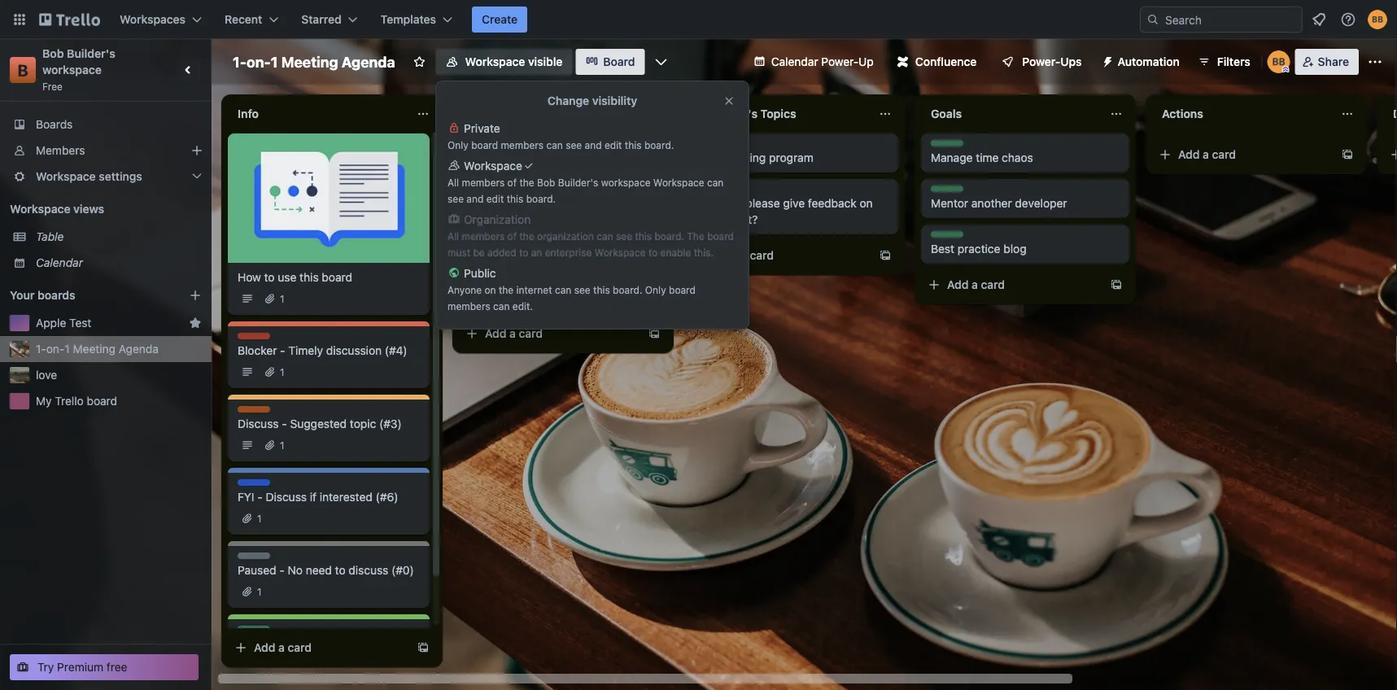 Task type: locate. For each thing, give the bounding box(es) containing it.
bob
[[42, 47, 64, 60], [537, 177, 555, 188]]

changes.
[[571, 291, 619, 304]]

fyi fyi - discuss if interested (#6)
[[238, 480, 398, 504]]

workspace down how
[[601, 177, 651, 188]]

Board name text field
[[225, 49, 403, 75]]

blocker for blocker
[[238, 334, 273, 345]]

all inside all members of the bob builder's workspace workspace can see and edit this board.
[[448, 177, 459, 188]]

calendar down table
[[36, 256, 83, 269]]

Search field
[[1160, 7, 1302, 32]]

edit up how
[[605, 139, 622, 151]]

this down "visibility"
[[625, 139, 642, 151]]

color: green, title: "goal" element for manage
[[931, 140, 964, 152]]

color: green, title: "goal" element down "manage" on the top right
[[931, 186, 964, 198]]

discuss inside discuss i've drafted my goals for the next few months. any feedback?
[[469, 203, 506, 214]]

1-on-1 meeting agenda down apple test link
[[36, 342, 159, 356]]

blocker
[[469, 141, 504, 152], [238, 334, 273, 345], [238, 344, 277, 357]]

board down the love link
[[87, 394, 117, 408]]

1 vertical spatial all
[[448, 230, 459, 242]]

1 horizontal spatial 1-
[[233, 53, 247, 70]]

card down the no in the left of the page
[[288, 641, 312, 654]]

starred button
[[292, 7, 368, 33]]

members inside all members of the bob builder's workspace workspace can see and edit this board.
[[462, 177, 505, 188]]

0 vertical spatial bob
[[42, 47, 64, 60]]

color: green, title: "goal" element down goals
[[931, 140, 964, 152]]

1 down blocker blocker - timely discussion (#4)
[[280, 366, 285, 378]]

add a card down report?
[[716, 249, 774, 262]]

a for goals
[[972, 278, 978, 291]]

color: orange, title: "discuss" element for you
[[700, 186, 737, 198]]

1 horizontal spatial agenda
[[342, 53, 395, 70]]

1 vertical spatial on
[[860, 197, 873, 210]]

workspace inside popup button
[[36, 170, 96, 183]]

can inside blocker the team is stuck on x, how can we move forward?
[[620, 151, 639, 164]]

goal inside goal manage time chaos
[[931, 141, 953, 152]]

0 vertical spatial calendar
[[771, 55, 819, 68]]

3 color: green, title: "goal" element from the top
[[931, 231, 964, 243]]

timely
[[288, 344, 323, 357]]

add a card button down 'blog'
[[921, 272, 1104, 298]]

bob inside 'bob builder's workspace free'
[[42, 47, 64, 60]]

the inside the all members of the organization can see this board. the board must be added to an enterprise workspace to enable this.
[[520, 230, 535, 242]]

1-
[[233, 53, 247, 70], [36, 342, 46, 356]]

1- up love
[[36, 342, 46, 356]]

discuss
[[349, 564, 388, 577]]

1 vertical spatial only
[[645, 284, 666, 295]]

board up this.
[[707, 230, 734, 242]]

next
[[620, 213, 642, 226]]

show menu image
[[1367, 54, 1384, 70]]

1 down discuss discuss - suggested topic (#3)
[[280, 440, 285, 451]]

color: red, title: "blocker" element for the team is stuck on x, how can we move forward?
[[469, 140, 504, 152]]

2 vertical spatial color: green, title: "goal" element
[[931, 231, 964, 243]]

color: green, title: "goal" element
[[931, 140, 964, 152], [931, 186, 964, 198], [931, 231, 964, 243]]

0 vertical spatial bob builder (bobbuilder40) image
[[1368, 10, 1388, 29]]

0 horizontal spatial if
[[310, 490, 317, 504]]

workspace navigation collapse icon image
[[177, 59, 200, 81]]

all for organization
[[448, 230, 459, 242]]

fyi
[[238, 480, 253, 492], [238, 490, 254, 504]]

board inside anyone on the internet can see this board. only board members can edit.
[[669, 284, 696, 295]]

1-on-1 meeting agenda inside board name text field
[[233, 53, 395, 70]]

(#4)
[[385, 344, 407, 357]]

i've drafted my goals for the next few months. any feedback? link
[[469, 212, 658, 244]]

1 horizontal spatial if
[[633, 275, 639, 288]]

1 horizontal spatial edit
[[605, 139, 622, 151]]

and up i've at the top left of the page
[[467, 193, 484, 204]]

- for blocker
[[280, 344, 285, 357]]

search image
[[1147, 13, 1160, 26]]

1 vertical spatial color: green, title: "goal" element
[[931, 186, 964, 198]]

add a card down the actions
[[1179, 148, 1236, 161]]

1 down color: black, title: "paused" element
[[257, 586, 262, 597]]

0 horizontal spatial calendar
[[36, 256, 83, 269]]

workspace down the private
[[464, 159, 522, 173]]

board inside the all members of the organization can see this board. the board must be added to an enterprise workspace to enable this.
[[707, 230, 734, 242]]

recent button
[[215, 7, 288, 33]]

power- left the confluence icon
[[822, 55, 859, 68]]

- inside paused paused - no need to discuss (#0)
[[279, 564, 285, 577]]

power-ups button
[[990, 49, 1092, 75]]

0 vertical spatial if
[[633, 275, 639, 288]]

1 vertical spatial meeting
[[73, 342, 116, 356]]

1 vertical spatial goal
[[931, 186, 953, 198]]

calendar for calendar
[[36, 256, 83, 269]]

0 vertical spatial of
[[508, 177, 517, 188]]

velocity
[[589, 275, 629, 288]]

star or unstar board image
[[413, 55, 426, 68]]

on inside anyone on the internet can see this board. only board members can edit.
[[485, 284, 496, 295]]

all up must
[[448, 230, 459, 242]]

this inside anyone on the internet can see this board. only board members can edit.
[[593, 284, 610, 295]]

anyone on the internet can see this board. only board members can edit.
[[448, 284, 696, 312]]

add a card button down can you please give feedback on the report? link
[[690, 243, 873, 269]]

the down is
[[520, 177, 535, 188]]

topics
[[761, 107, 797, 120]]

share button
[[1296, 49, 1359, 75]]

1 horizontal spatial on
[[565, 151, 578, 164]]

0 horizontal spatial power-
[[822, 55, 859, 68]]

on- inside board name text field
[[247, 53, 271, 70]]

workspace up the velocity
[[595, 247, 646, 258]]

2 horizontal spatial on
[[860, 197, 873, 210]]

if left the interested on the left bottom of page
[[310, 490, 317, 504]]

0 vertical spatial 1-on-1 meeting agenda
[[233, 53, 395, 70]]

goals
[[551, 213, 579, 226]]

all for workspace
[[448, 177, 459, 188]]

2 vertical spatial on
[[485, 284, 496, 295]]

of down team
[[508, 177, 517, 188]]

color: blue, title: "fyi" element
[[238, 479, 270, 492]]

2 goal from the top
[[931, 186, 953, 198]]

- up color: black, title: "paused" element
[[257, 490, 263, 504]]

mentor
[[931, 197, 969, 210]]

switch to… image
[[11, 11, 28, 28]]

add a card button for goals
[[921, 272, 1104, 298]]

bob builder (bobbuilder40) image inside the primary element
[[1368, 10, 1388, 29]]

3 goal from the top
[[931, 232, 953, 243]]

0 vertical spatial agenda
[[342, 53, 395, 70]]

of inside all members of the bob builder's workspace workspace can see and edit this board.
[[508, 177, 517, 188]]

test
[[69, 316, 91, 330]]

to inside paused paused - no need to discuss (#0)
[[335, 564, 346, 577]]

0 vertical spatial builder's
[[67, 47, 115, 60]]

0 horizontal spatial on
[[485, 284, 496, 295]]

1 horizontal spatial power-
[[1023, 55, 1061, 68]]

1 horizontal spatial meeting
[[281, 53, 338, 70]]

color: red, title: "blocker" element left timely
[[238, 333, 273, 345]]

goal down mentor
[[931, 232, 953, 243]]

1-on-1 meeting agenda down starred
[[233, 53, 395, 70]]

power- up goals 'text field'
[[1023, 55, 1061, 68]]

1-on-1 meeting agenda link
[[36, 341, 202, 357]]

1 vertical spatial calendar
[[36, 256, 83, 269]]

card down report?
[[750, 249, 774, 262]]

this
[[625, 139, 642, 151], [507, 193, 524, 204], [635, 230, 652, 242], [300, 271, 319, 284], [593, 284, 610, 295]]

back to home image
[[39, 7, 100, 33]]

workspaces
[[120, 13, 186, 26]]

add for actions
[[1179, 148, 1200, 161]]

team
[[492, 151, 518, 164]]

paused - no need to discuss (#0) link
[[238, 562, 420, 579]]

- inside discuss discuss - suggested topic (#3)
[[282, 417, 287, 431]]

1 vertical spatial color: red, title: "blocker" element
[[238, 333, 273, 345]]

goal inside 'goal best practice blog'
[[931, 232, 953, 243]]

for
[[582, 213, 596, 226]]

confluence
[[916, 55, 977, 68]]

fyi - discuss if interested (#6) link
[[238, 489, 420, 505]]

members inside the all members of the organization can see this board. the board must be added to an enterprise workspace to enable this.
[[462, 230, 505, 242]]

0 vertical spatial goal
[[931, 141, 953, 152]]

0 vertical spatial all
[[448, 177, 459, 188]]

workspace down members
[[36, 170, 96, 183]]

color: green, title: "goal" element for mentor
[[931, 186, 964, 198]]

the up move
[[469, 151, 489, 164]]

we right the velocity
[[642, 275, 657, 288]]

0 horizontal spatial on-
[[46, 342, 65, 356]]

the inside anyone on the internet can see this board. only board members can edit.
[[499, 284, 514, 295]]

add a card button for manager's topics
[[690, 243, 873, 269]]

color: green, title: "goal" element for best
[[931, 231, 964, 243]]

board down the private
[[471, 139, 498, 151]]

the right for in the top of the page
[[600, 213, 617, 226]]

color: orange, title: "discuss" element
[[700, 186, 737, 198], [469, 202, 506, 214], [469, 264, 506, 276], [238, 406, 275, 418]]

calendar inside "link"
[[36, 256, 83, 269]]

goal manage time chaos
[[931, 141, 1034, 164]]

1 horizontal spatial color: red, title: "blocker" element
[[469, 140, 504, 152]]

0 horizontal spatial and
[[467, 193, 484, 204]]

0 vertical spatial the
[[469, 151, 489, 164]]

1 horizontal spatial only
[[645, 284, 666, 295]]

edit inside all members of the bob builder's workspace workspace can see and edit this board.
[[487, 193, 504, 204]]

color: red, title: "blocker" element down the private
[[469, 140, 504, 152]]

we
[[642, 151, 657, 164], [504, 275, 519, 288], [642, 275, 657, 288]]

1 of from the top
[[508, 177, 517, 188]]

on
[[565, 151, 578, 164], [860, 197, 873, 210], [485, 284, 496, 295]]

on inside discuss can you please give feedback on the report?
[[860, 197, 873, 210]]

to left the enable
[[649, 247, 658, 258]]

1 color: green, title: "goal" element from the top
[[931, 140, 964, 152]]

bob builder (bobbuilder40) image right filters
[[1268, 50, 1291, 73]]

bob builder (bobbuilder40) image
[[1368, 10, 1388, 29], [1268, 50, 1291, 73]]

discuss inside discuss i think we can improve velocity if we make some tooling changes.
[[469, 265, 506, 276]]

1 vertical spatial bob
[[537, 177, 555, 188]]

if inside discuss i think we can improve velocity if we make some tooling changes.
[[633, 275, 639, 288]]

1 vertical spatial bob builder (bobbuilder40) image
[[1268, 50, 1291, 73]]

another
[[972, 197, 1012, 210]]

1 down apple test
[[65, 342, 70, 356]]

0 horizontal spatial 1-
[[36, 342, 46, 356]]

0 horizontal spatial the
[[469, 151, 489, 164]]

if right the velocity
[[633, 275, 639, 288]]

starred icon image
[[189, 317, 202, 330]]

1 power- from the left
[[822, 55, 859, 68]]

board. inside anyone on the internet can see this board. only board members can edit.
[[613, 284, 643, 295]]

workspace inside button
[[465, 55, 525, 68]]

1 goal from the top
[[931, 141, 953, 152]]

organization
[[464, 213, 531, 226]]

1 vertical spatial of
[[508, 230, 517, 242]]

goal down goals
[[931, 141, 953, 152]]

0 horizontal spatial only
[[448, 139, 469, 151]]

members down anyone
[[448, 300, 491, 312]]

this down next
[[635, 230, 652, 242]]

how
[[595, 151, 617, 164]]

members
[[36, 144, 85, 157]]

members
[[501, 139, 544, 151], [462, 177, 505, 188], [462, 230, 505, 242], [448, 300, 491, 312]]

1 vertical spatial workspace
[[601, 177, 651, 188]]

on- inside 1-on-1 meeting agenda link
[[46, 342, 65, 356]]

the up this.
[[687, 230, 705, 242]]

topic
[[350, 417, 376, 431]]

- left suggested
[[282, 417, 287, 431]]

workspace
[[42, 63, 102, 77], [601, 177, 651, 188]]

if inside fyi fyi - discuss if interested (#6)
[[310, 490, 317, 504]]

the inside blocker the team is stuck on x, how can we move forward?
[[469, 151, 489, 164]]

0 horizontal spatial workspace
[[42, 63, 102, 77]]

we up some at the top of the page
[[504, 275, 519, 288]]

to left use
[[264, 271, 275, 284]]

all left move
[[448, 177, 459, 188]]

2 of from the top
[[508, 230, 517, 242]]

- inside blocker blocker - timely discussion (#4)
[[280, 344, 285, 357]]

1 all from the top
[[448, 177, 459, 188]]

how to use this board link
[[238, 269, 420, 286]]

visibility
[[592, 94, 638, 107]]

add board image
[[189, 289, 202, 302]]

this right improve on the top left
[[593, 284, 610, 295]]

1 horizontal spatial workspace
[[601, 177, 651, 188]]

- inside fyi fyi - discuss if interested (#6)
[[257, 490, 263, 504]]

builder's
[[67, 47, 115, 60], [558, 177, 599, 188]]

to right need
[[335, 564, 346, 577]]

1- inside board name text field
[[233, 53, 247, 70]]

workspace up table
[[10, 202, 70, 216]]

bob down "stuck"
[[537, 177, 555, 188]]

my trello board link
[[36, 393, 202, 409]]

add a card button down tooling
[[459, 321, 641, 347]]

public
[[464, 267, 496, 280]]

1 vertical spatial edit
[[487, 193, 504, 204]]

discuss inside discuss can you please give feedback on the report?
[[700, 186, 737, 198]]

0 horizontal spatial agenda
[[119, 342, 159, 356]]

2 vertical spatial goal
[[931, 232, 953, 243]]

the team is stuck on x, how can we move forward? link
[[469, 150, 658, 182]]

0 horizontal spatial bob
[[42, 47, 64, 60]]

1- down recent
[[233, 53, 247, 70]]

your boards with 4 items element
[[10, 286, 164, 305]]

workspace up free
[[42, 63, 102, 77]]

add a card button down actions text box in the right top of the page
[[1153, 142, 1335, 168]]

1 down use
[[280, 293, 285, 304]]

drafted
[[490, 213, 529, 226]]

and
[[585, 139, 602, 151], [467, 193, 484, 204]]

2 all from the top
[[448, 230, 459, 242]]

1 vertical spatial on-
[[46, 342, 65, 356]]

1 horizontal spatial the
[[687, 230, 705, 242]]

goal down "manage" on the top right
[[931, 186, 953, 198]]

0 horizontal spatial builder's
[[67, 47, 115, 60]]

visible
[[528, 55, 563, 68]]

be
[[473, 247, 485, 258]]

need
[[306, 564, 332, 577]]

agenda up the love link
[[119, 342, 159, 356]]

agenda left star or unstar board "icon"
[[342, 53, 395, 70]]

create from template… image
[[1341, 148, 1354, 161], [1110, 278, 1123, 291], [648, 327, 661, 340], [417, 641, 430, 654]]

1 horizontal spatial builder's
[[558, 177, 599, 188]]

0 vertical spatial color: green, title: "goal" element
[[931, 140, 964, 152]]

the inside the all members of the organization can see this board. the board must be added to an enterprise workspace to enable this.
[[687, 230, 705, 242]]

to
[[519, 247, 529, 258], [649, 247, 658, 258], [264, 271, 275, 284], [335, 564, 346, 577]]

tooling
[[532, 291, 568, 304]]

any
[[536, 229, 556, 243]]

2 color: green, title: "goal" element from the top
[[931, 186, 964, 198]]

0 vertical spatial edit
[[605, 139, 622, 151]]

0 vertical spatial only
[[448, 139, 469, 151]]

color: orange, title: "discuss" element down new
[[700, 186, 737, 198]]

0 vertical spatial workspace
[[42, 63, 102, 77]]

discuss for i've
[[469, 203, 506, 214]]

1 horizontal spatial calendar
[[771, 55, 819, 68]]

ups
[[1061, 55, 1082, 68]]

0 vertical spatial 1-
[[233, 53, 247, 70]]

0 vertical spatial on-
[[247, 53, 271, 70]]

on-
[[247, 53, 271, 70], [46, 342, 65, 356]]

card for goals
[[981, 278, 1005, 291]]

1 horizontal spatial bob builder (bobbuilder40) image
[[1368, 10, 1388, 29]]

on- down apple
[[46, 342, 65, 356]]

mentor another developer link
[[931, 195, 1120, 212]]

members down team
[[462, 177, 505, 188]]

add a card for info
[[254, 641, 312, 654]]

this up drafted
[[507, 193, 524, 204]]

a for actions
[[1203, 148, 1209, 161]]

2 power- from the left
[[1023, 55, 1061, 68]]

board
[[471, 139, 498, 151], [707, 230, 734, 242], [322, 271, 352, 284], [669, 284, 696, 295], [87, 394, 117, 408]]

1 horizontal spatial 1-on-1 meeting agenda
[[233, 53, 395, 70]]

blocker inside blocker the team is stuck on x, how can we move forward?
[[469, 141, 504, 152]]

0 horizontal spatial edit
[[487, 193, 504, 204]]

1 vertical spatial and
[[467, 193, 484, 204]]

edit up organization
[[487, 193, 504, 204]]

1 vertical spatial 1-on-1 meeting agenda
[[36, 342, 159, 356]]

only down the private
[[448, 139, 469, 151]]

0 vertical spatial color: red, title: "blocker" element
[[469, 140, 504, 152]]

add
[[1179, 148, 1200, 161], [716, 249, 738, 262], [947, 278, 969, 291], [485, 327, 507, 340], [254, 641, 275, 654]]

on inside blocker the team is stuck on x, how can we move forward?
[[565, 151, 578, 164]]

discuss for i
[[469, 265, 506, 276]]

and up x,
[[585, 139, 602, 151]]

of down drafted
[[508, 230, 517, 242]]

a for info
[[278, 641, 285, 654]]

1 horizontal spatial on-
[[247, 53, 271, 70]]

create from template… image for goals
[[1110, 278, 1123, 291]]

color: red, title: "blocker" element
[[469, 140, 504, 152], [238, 333, 273, 345]]

0 vertical spatial on
[[565, 151, 578, 164]]

calendar power-up link
[[744, 49, 884, 75]]

color: orange, title: "discuss" element left suggested
[[238, 406, 275, 418]]

add for info
[[254, 641, 275, 654]]

workspace down create button
[[465, 55, 525, 68]]

add for manager's topics
[[716, 249, 738, 262]]

meeting down starred
[[281, 53, 338, 70]]

add a card button down need
[[228, 635, 410, 661]]

card down actions text box in the right top of the page
[[1212, 148, 1236, 161]]

1 vertical spatial agenda
[[119, 342, 159, 356]]

1 horizontal spatial bob
[[537, 177, 555, 188]]

1 vertical spatial builder's
[[558, 177, 599, 188]]

workspace visible
[[465, 55, 563, 68]]

workspaces button
[[110, 7, 212, 33]]

- left the no in the left of the page
[[279, 564, 285, 577]]

0 horizontal spatial color: red, title: "blocker" element
[[238, 333, 273, 345]]

automation
[[1118, 55, 1180, 68]]

of inside the all members of the organization can see this board. the board must be added to an enterprise workspace to enable this.
[[508, 230, 517, 242]]

workspace inside all members of the bob builder's workspace workspace can see and edit this board.
[[601, 177, 651, 188]]

report?
[[720, 213, 758, 226]]

members inside anyone on the internet can see this board. only board members can edit.
[[448, 300, 491, 312]]

calendar up manager's topics text box
[[771, 55, 819, 68]]

0 horizontal spatial bob builder (bobbuilder40) image
[[1268, 50, 1291, 73]]

add a card down practice
[[947, 278, 1005, 291]]

board down the enable
[[669, 284, 696, 295]]

Info text field
[[228, 101, 407, 127]]

edit
[[605, 139, 622, 151], [487, 193, 504, 204]]

None text field
[[1384, 101, 1398, 127]]

the up edit.
[[499, 284, 514, 295]]

we right how
[[642, 151, 657, 164]]

the down can
[[700, 213, 717, 226]]

- for paused
[[279, 564, 285, 577]]

members up be on the top of page
[[462, 230, 505, 242]]

only down the enable
[[645, 284, 666, 295]]

- for fyi
[[257, 490, 263, 504]]

1 vertical spatial the
[[687, 230, 705, 242]]

on left x,
[[565, 151, 578, 164]]

color: orange, title: "discuss" element up few
[[469, 202, 506, 214]]

color: orange, title: "discuss" element for drafted
[[469, 202, 506, 214]]

goal inside the goal mentor another developer
[[931, 186, 953, 198]]

your boards
[[10, 289, 75, 302]]

how to use this board
[[238, 271, 352, 284]]

discuss
[[700, 186, 737, 198], [469, 203, 506, 214], [469, 265, 506, 276], [238, 407, 275, 418], [238, 417, 279, 431], [266, 490, 307, 504]]

anyone
[[448, 284, 482, 295]]

1 vertical spatial if
[[310, 490, 317, 504]]

bob builder (bobbuilder40) image right open information menu icon
[[1368, 10, 1388, 29]]

builder's down x,
[[558, 177, 599, 188]]

on down public
[[485, 284, 496, 295]]

add a card down the no in the left of the page
[[254, 641, 312, 654]]

all inside the all members of the organization can see this board. the board must be added to an enterprise workspace to enable this.
[[448, 230, 459, 242]]

calendar inside "link"
[[771, 55, 819, 68]]

board. inside the all members of the organization can see this board. the board must be added to an enterprise workspace to enable this.
[[655, 230, 684, 242]]

1 down the recent popup button
[[271, 53, 278, 70]]

- left timely
[[280, 344, 285, 357]]

card down practice
[[981, 278, 1005, 291]]

0 vertical spatial and
[[585, 139, 602, 151]]

power-
[[822, 55, 859, 68], [1023, 55, 1061, 68]]

0 vertical spatial meeting
[[281, 53, 338, 70]]

the up the an at left top
[[520, 230, 535, 242]]

my
[[36, 394, 52, 408]]



Task type: describe. For each thing, give the bounding box(es) containing it.
suggested
[[290, 417, 347, 431]]

board link
[[576, 49, 645, 75]]

no
[[288, 564, 303, 577]]

new training program
[[700, 151, 814, 164]]

(#3)
[[379, 417, 402, 431]]

filters button
[[1193, 49, 1256, 75]]

2 fyi from the top
[[238, 490, 254, 504]]

0 horizontal spatial meeting
[[73, 342, 116, 356]]

table link
[[36, 229, 202, 245]]

x,
[[581, 151, 592, 164]]

add a card button for info
[[228, 635, 410, 661]]

goal best practice blog
[[931, 232, 1027, 256]]

b link
[[10, 57, 36, 83]]

workspace inside 'bob builder's workspace free'
[[42, 63, 102, 77]]

discuss discuss - suggested topic (#3)
[[238, 407, 402, 431]]

card for manager's topics
[[750, 249, 774, 262]]

- for discuss
[[282, 417, 287, 431]]

enable
[[661, 247, 691, 258]]

members link
[[0, 138, 212, 164]]

workspace for workspace
[[464, 159, 522, 173]]

goal for mentor
[[931, 186, 953, 198]]

an
[[531, 247, 542, 258]]

create from template… image
[[879, 249, 892, 262]]

0 notifications image
[[1310, 10, 1329, 29]]

must
[[448, 247, 471, 258]]

card for actions
[[1212, 148, 1236, 161]]

1 horizontal spatial and
[[585, 139, 602, 151]]

see inside anyone on the internet can see this board. only board members can edit.
[[574, 284, 591, 295]]

goals
[[931, 107, 962, 120]]

1 inside board name text field
[[271, 53, 278, 70]]

goal mentor another developer
[[931, 186, 1068, 210]]

agenda inside board name text field
[[342, 53, 395, 70]]

of for workspace
[[508, 177, 517, 188]]

discuss for discuss
[[238, 407, 275, 418]]

discuss can you please give feedback on the report?
[[700, 186, 873, 226]]

free
[[42, 81, 63, 92]]

discuss i've drafted my goals for the next few months. any feedback?
[[469, 203, 642, 243]]

primary element
[[0, 0, 1398, 39]]

and inside all members of the bob builder's workspace workspace can see and edit this board.
[[467, 193, 484, 204]]

my trello board
[[36, 394, 117, 408]]

power-ups
[[1023, 55, 1082, 68]]

your
[[10, 289, 35, 302]]

share
[[1318, 55, 1350, 68]]

think
[[475, 275, 501, 288]]

boards link
[[0, 112, 212, 138]]

new
[[700, 151, 723, 164]]

bob inside all members of the bob builder's workspace workspace can see and edit this board.
[[537, 177, 555, 188]]

private
[[464, 122, 500, 135]]

we inside blocker the team is stuck on x, how can we move forward?
[[642, 151, 657, 164]]

1 fyi from the top
[[238, 480, 253, 492]]

try premium free
[[37, 661, 127, 674]]

discuss inside fyi fyi - discuss if interested (#6)
[[266, 490, 307, 504]]

2 paused from the top
[[238, 564, 276, 577]]

power- inside button
[[1023, 55, 1061, 68]]

is
[[521, 151, 530, 164]]

close popover image
[[723, 94, 736, 107]]

add a card for actions
[[1179, 148, 1236, 161]]

please
[[746, 197, 780, 210]]

the inside discuss can you please give feedback on the report?
[[700, 213, 717, 226]]

enterprise
[[545, 247, 592, 258]]

blocker - timely discussion (#4) link
[[238, 343, 420, 359]]

this inside all members of the bob builder's workspace workspace can see and edit this board.
[[507, 193, 524, 204]]

my
[[532, 213, 548, 226]]

few
[[469, 229, 488, 243]]

add a card down edit.
[[485, 327, 543, 340]]

1 vertical spatial 1-
[[36, 342, 46, 356]]

members up is
[[501, 139, 544, 151]]

the inside all members of the bob builder's workspace workspace can see and edit this board.
[[520, 177, 535, 188]]

create button
[[472, 7, 528, 33]]

add for goals
[[947, 278, 969, 291]]

see inside all members of the bob builder's workspace workspace can see and edit this board.
[[448, 193, 464, 204]]

this right use
[[300, 271, 319, 284]]

confluence icon image
[[898, 56, 909, 68]]

a for manager's topics
[[741, 249, 747, 262]]

some
[[500, 291, 529, 304]]

discuss i think we can improve velocity if we make some tooling changes.
[[469, 265, 657, 304]]

only inside anyone on the internet can see this board. only board members can edit.
[[645, 284, 666, 295]]

workspace inside all members of the bob builder's workspace workspace can see and edit this board.
[[654, 177, 705, 188]]

workspace for workspace visible
[[465, 55, 525, 68]]

this.
[[694, 247, 714, 258]]

of for organization
[[508, 230, 517, 242]]

filters
[[1218, 55, 1251, 68]]

create from template… image for actions
[[1341, 148, 1354, 161]]

goal for best
[[931, 232, 953, 243]]

sm image
[[1095, 49, 1118, 72]]

card for info
[[288, 641, 312, 654]]

0 horizontal spatial 1-on-1 meeting agenda
[[36, 342, 159, 356]]

workspace views
[[10, 202, 104, 216]]

added
[[488, 247, 517, 258]]

can inside discuss i think we can improve velocity if we make some tooling changes.
[[522, 275, 541, 288]]

workspace for workspace views
[[10, 202, 70, 216]]

workspace settings
[[36, 170, 142, 183]]

color: orange, title: "discuss" element for think
[[469, 264, 506, 276]]

paused paused - no need to discuss (#0)
[[238, 554, 414, 577]]

how
[[238, 271, 261, 284]]

developer
[[1015, 197, 1068, 210]]

Goals text field
[[921, 101, 1100, 127]]

change
[[548, 94, 590, 107]]

table
[[36, 230, 64, 243]]

create from template… image for info
[[417, 641, 430, 654]]

change visibility
[[548, 94, 638, 107]]

builder's inside 'bob builder's workspace free'
[[67, 47, 115, 60]]

workspace for workspace settings
[[36, 170, 96, 183]]

blocker blocker - timely discussion (#4)
[[238, 334, 407, 357]]

try
[[37, 661, 54, 674]]

workspace settings button
[[0, 164, 212, 190]]

edit.
[[513, 300, 533, 312]]

manage time chaos link
[[931, 150, 1120, 166]]

power- inside "link"
[[822, 55, 859, 68]]

premium
[[57, 661, 103, 674]]

interested
[[320, 490, 373, 504]]

to left the an at left top
[[519, 247, 529, 258]]

the inside discuss i've drafted my goals for the next few months. any feedback?
[[600, 213, 617, 226]]

Manager's Topics text field
[[690, 101, 869, 127]]

goal for manage
[[931, 141, 953, 152]]

Actions text field
[[1153, 101, 1332, 127]]

1 paused from the top
[[238, 554, 272, 565]]

builder's inside all members of the bob builder's workspace workspace can see and edit this board.
[[558, 177, 599, 188]]

discuss - suggested topic (#3) link
[[238, 416, 420, 432]]

use
[[278, 271, 297, 284]]

open information menu image
[[1341, 11, 1357, 28]]

can
[[700, 197, 721, 210]]

can inside all members of the bob builder's workspace workspace can see and edit this board.
[[707, 177, 724, 188]]

make
[[469, 291, 497, 304]]

templates
[[381, 13, 436, 26]]

love link
[[36, 367, 202, 383]]

starred
[[301, 13, 342, 26]]

discuss for can
[[700, 186, 737, 198]]

board right use
[[322, 271, 352, 284]]

give
[[783, 197, 805, 210]]

training
[[727, 151, 766, 164]]

time
[[976, 151, 999, 164]]

add a card for manager's topics
[[716, 249, 774, 262]]

board. inside all members of the bob builder's workspace workspace can see and edit this board.
[[526, 193, 556, 204]]

color: red, title: "blocker" element for blocker - timely discussion (#4)
[[238, 333, 273, 345]]

feedback?
[[559, 229, 614, 243]]

workspace inside the all members of the organization can see this board. the board must be added to an enterprise workspace to enable this.
[[595, 247, 646, 258]]

recent
[[225, 13, 262, 26]]

you
[[724, 197, 743, 210]]

calendar for calendar power-up
[[771, 55, 819, 68]]

stuck
[[533, 151, 562, 164]]

1 down color: blue, title: "fyi" element at the left of page
[[257, 513, 262, 524]]

add a card for goals
[[947, 278, 1005, 291]]

boards
[[36, 118, 73, 131]]

card down edit.
[[519, 327, 543, 340]]

can inside the all members of the organization can see this board. the board must be added to an enterprise workspace to enable this.
[[597, 230, 613, 242]]

free
[[107, 661, 127, 674]]

blocker for the
[[469, 141, 504, 152]]

all members of the bob builder's workspace workspace can see and edit this board.
[[448, 177, 724, 204]]

try premium free button
[[10, 654, 199, 680]]

color: black, title: "paused" element
[[238, 553, 272, 565]]

only board members can see and edit this board.
[[448, 139, 674, 151]]

love
[[36, 368, 57, 382]]

settings
[[99, 170, 142, 183]]

this inside the all members of the organization can see this board. the board must be added to an enterprise workspace to enable this.
[[635, 230, 652, 242]]

add a card button for actions
[[1153, 142, 1335, 168]]

calendar link
[[36, 255, 202, 271]]

this member is an admin of this board. image
[[1283, 66, 1290, 73]]

meeting inside board name text field
[[281, 53, 338, 70]]

customize views image
[[653, 54, 670, 70]]

blocker the team is stuck on x, how can we move forward?
[[469, 141, 657, 181]]

see inside the all members of the organization can see this board. the board must be added to an enterprise workspace to enable this.
[[616, 230, 632, 242]]



Task type: vqa. For each thing, say whether or not it's contained in the screenshot.
the 'Peterson' within the James Peterson added Objectives to Team Pets Brainstorm Nov 20 at 10:37 AM
no



